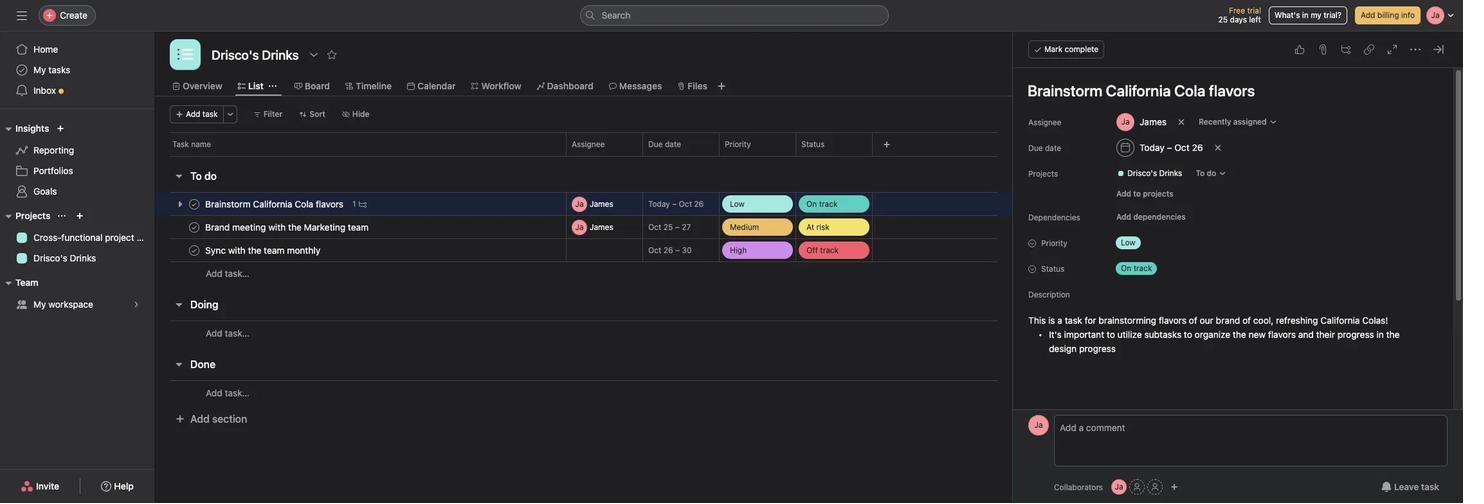 Task type: describe. For each thing, give the bounding box(es) containing it.
risk
[[817, 222, 830, 232]]

filter
[[264, 109, 283, 119]]

brainstorming
[[1099, 315, 1157, 326]]

help button
[[93, 476, 142, 499]]

0 horizontal spatial flavors
[[1159, 315, 1187, 326]]

on track inside on track dropdown button
[[807, 199, 838, 209]]

track inside on track popup button
[[1134, 264, 1153, 273]]

goals link
[[8, 181, 147, 202]]

high
[[730, 245, 747, 255]]

overview link
[[172, 79, 223, 93]]

2 the from the left
[[1387, 329, 1400, 340]]

add to projects button
[[1111, 185, 1180, 203]]

hide button
[[336, 106, 376, 124]]

mark
[[1045, 44, 1063, 54]]

1 add task… row from the top
[[154, 262, 1013, 286]]

in inside the this is a task for brainstorming flavors of our brand of cool, refreshing california colas! it's important to utilize subtasks to organize the new flavors and their progress in the design progress
[[1377, 329, 1385, 340]]

hide
[[353, 109, 370, 119]]

free trial 25 days left
[[1219, 6, 1262, 24]]

leave
[[1395, 482, 1420, 493]]

james button
[[572, 197, 640, 212]]

help
[[114, 481, 134, 492]]

oct down oct 25 – 27
[[649, 246, 662, 255]]

task… inside header to do 'tree grid'
[[225, 268, 250, 279]]

25 inside header to do 'tree grid'
[[664, 223, 673, 232]]

organize
[[1195, 329, 1231, 340]]

add task… button inside header to do 'tree grid'
[[206, 267, 250, 281]]

workflow
[[482, 80, 522, 91]]

attachments: add a file to this task, brainstorm california cola flavors image
[[1318, 44, 1329, 55]]

today inside header to do 'tree grid'
[[649, 199, 670, 209]]

files link
[[678, 79, 708, 93]]

add task… row for collapse task list for this section image related to second the add task… button
[[154, 321, 1013, 346]]

oct up oct 26 – 30
[[649, 223, 662, 232]]

calendar
[[418, 80, 456, 91]]

my tasks link
[[8, 60, 147, 80]]

messages
[[620, 80, 662, 91]]

mark complete
[[1045, 44, 1099, 54]]

medium button
[[720, 216, 796, 239]]

Completed checkbox
[[187, 220, 202, 235]]

files
[[688, 80, 708, 91]]

due for priority
[[649, 140, 663, 149]]

projects element
[[0, 205, 154, 272]]

do inside to do popup button
[[1207, 169, 1217, 178]]

add down add to projects "button"
[[1117, 212, 1132, 222]]

ja for ja button to the top
[[1035, 421, 1043, 430]]

cross-
[[33, 232, 61, 243]]

status inside brainstorm california cola flavors dialog
[[1042, 264, 1065, 274]]

add task… for the add task… button within the header to do 'tree grid'
[[206, 268, 250, 279]]

see details, my workspace image
[[133, 301, 140, 309]]

portfolios
[[33, 165, 73, 176]]

for
[[1085, 315, 1097, 326]]

2 add task… button from the top
[[206, 327, 250, 341]]

utilize
[[1118, 329, 1143, 340]]

section
[[212, 414, 247, 425]]

date for projects
[[1046, 143, 1062, 153]]

done
[[190, 359, 216, 371]]

drisco's drinks inside brainstorm california cola flavors dialog
[[1128, 169, 1183, 178]]

show options image
[[309, 50, 319, 60]]

brainstorm california cola flavors dialog
[[1013, 32, 1464, 504]]

task for add task
[[203, 109, 218, 119]]

leave task button
[[1374, 476, 1448, 499]]

full screen image
[[1388, 44, 1398, 55]]

left
[[1250, 15, 1262, 24]]

important
[[1065, 329, 1105, 340]]

sync with the team monthly cell
[[154, 239, 567, 263]]

list link
[[238, 79, 264, 93]]

do inside to do button
[[204, 171, 217, 182]]

expand subtask list for the task brainstorm california cola flavors image
[[175, 199, 185, 209]]

brand
[[1217, 315, 1241, 326]]

add up add section button
[[206, 388, 223, 399]]

portfolios link
[[8, 161, 147, 181]]

high button
[[720, 239, 796, 262]]

– inside brainstorm california cola flavors dialog
[[1168, 142, 1173, 153]]

cross-functional project plan link
[[8, 228, 154, 248]]

our
[[1200, 315, 1214, 326]]

collapse task list for this section image for 1st the add task… button from the bottom of the page
[[174, 360, 184, 370]]

completed image for oct 25 – 27
[[187, 220, 202, 235]]

to inside "button"
[[1134, 189, 1142, 199]]

drisco's inside projects element
[[33, 253, 67, 264]]

insights element
[[0, 117, 154, 205]]

my workspace
[[33, 299, 93, 310]]

add or remove collaborators image
[[1171, 484, 1179, 492]]

their
[[1317, 329, 1336, 340]]

on inside dropdown button
[[807, 199, 817, 209]]

2 of from the left
[[1243, 315, 1252, 326]]

Task Name text field
[[1020, 76, 1439, 106]]

add section button
[[170, 408, 252, 431]]

track for 'off track' popup button
[[821, 245, 839, 255]]

doing button
[[190, 293, 219, 317]]

row containing task name
[[154, 133, 1013, 156]]

off
[[807, 245, 818, 255]]

medium
[[730, 222, 759, 232]]

california
[[1321, 315, 1361, 326]]

timeline
[[356, 80, 392, 91]]

priority inside brainstorm california cola flavors dialog
[[1042, 239, 1068, 248]]

on track button
[[1111, 260, 1189, 278]]

off track
[[807, 245, 839, 255]]

add billing info button
[[1356, 6, 1421, 24]]

– left 27
[[676, 223, 680, 232]]

Brainstorm California Cola flavors text field
[[203, 198, 348, 211]]

collapse task list for this section image for second the add task… button
[[174, 300, 184, 310]]

functional
[[61, 232, 103, 243]]

low button
[[720, 193, 796, 216]]

done button
[[190, 353, 216, 376]]

today inside brainstorm california cola flavors dialog
[[1140, 142, 1165, 153]]

name
[[191, 140, 211, 149]]

assignee for projects
[[1029, 118, 1062, 127]]

tasks
[[48, 64, 70, 75]]

add to starred image
[[327, 50, 337, 60]]

team
[[15, 277, 38, 288]]

in inside button
[[1303, 10, 1309, 20]]

timeline link
[[346, 79, 392, 93]]

3 add task… button from the top
[[206, 386, 250, 401]]

row containing james
[[154, 192, 1013, 216]]

new project or portfolio image
[[76, 212, 84, 220]]

1 vertical spatial drisco's drinks link
[[8, 248, 147, 269]]

dependencies
[[1029, 213, 1081, 223]]

oct inside main content
[[1175, 142, 1190, 153]]

colas!
[[1363, 315, 1389, 326]]

2 vertical spatial 26
[[664, 246, 674, 255]]

complete
[[1065, 44, 1099, 54]]

date for priority
[[665, 140, 681, 149]]

doing
[[190, 299, 219, 311]]

to do button
[[1191, 165, 1233, 183]]

low inside popup button
[[1122, 238, 1136, 248]]

filter button
[[248, 106, 288, 124]]

billing
[[1378, 10, 1400, 20]]

leave task
[[1395, 482, 1440, 493]]

projects inside brainstorm california cola flavors dialog
[[1029, 169, 1059, 179]]

due date for priority
[[649, 140, 681, 149]]

my for my workspace
[[33, 299, 46, 310]]

subtasks
[[1145, 329, 1182, 340]]

james button
[[1111, 111, 1173, 134]]

task inside the this is a task for brainstorming flavors of our brand of cool, refreshing california colas! it's important to utilize subtasks to organize the new flavors and their progress in the design progress
[[1065, 315, 1083, 326]]

oct up 27
[[679, 199, 692, 209]]

drinks inside projects element
[[70, 253, 96, 264]]

1 vertical spatial ja button
[[1112, 480, 1127, 495]]

add inside button
[[1362, 10, 1376, 20]]

1 of from the left
[[1190, 315, 1198, 326]]

at risk
[[807, 222, 830, 232]]

days
[[1231, 15, 1248, 24]]

at
[[807, 222, 815, 232]]

overview
[[183, 80, 223, 91]]

workflow link
[[471, 79, 522, 93]]

insights button
[[0, 121, 49, 136]]

tab actions image
[[269, 82, 277, 90]]

project
[[105, 232, 134, 243]]

search list box
[[580, 5, 889, 26]]

add task… for 1st the add task… button from the bottom of the page
[[206, 388, 250, 399]]

add down overview link
[[186, 109, 200, 119]]

reporting
[[33, 145, 74, 156]]



Task type: locate. For each thing, give the bounding box(es) containing it.
the left the new
[[1233, 329, 1247, 340]]

messages link
[[609, 79, 662, 93]]

1 vertical spatial 26
[[695, 199, 704, 209]]

to left the projects
[[1134, 189, 1142, 199]]

to inside button
[[190, 171, 202, 182]]

0 horizontal spatial progress
[[1080, 344, 1116, 355]]

drinks up the projects
[[1160, 169, 1183, 178]]

of
[[1190, 315, 1198, 326], [1243, 315, 1252, 326]]

to left utilize
[[1107, 329, 1116, 340]]

to left organize
[[1185, 329, 1193, 340]]

of left cool,
[[1243, 315, 1252, 326]]

1 vertical spatial task…
[[225, 328, 250, 339]]

drisco's drinks link up add to projects
[[1113, 167, 1188, 180]]

add subtask image
[[1342, 44, 1352, 55]]

0 horizontal spatial of
[[1190, 315, 1198, 326]]

completed image inside sync with the team monthly cell
[[187, 243, 202, 258]]

show options image
[[701, 141, 709, 149]]

invite button
[[12, 476, 68, 499]]

0 horizontal spatial task
[[203, 109, 218, 119]]

teams element
[[0, 272, 154, 318]]

plan
[[137, 232, 154, 243]]

search
[[602, 10, 631, 21]]

1 add task… from the top
[[206, 268, 250, 279]]

it's
[[1050, 329, 1062, 340]]

2 vertical spatial add task… row
[[154, 381, 1013, 405]]

add task… up section on the left
[[206, 388, 250, 399]]

1 horizontal spatial assignee
[[1029, 118, 1062, 127]]

status up description on the right bottom of the page
[[1042, 264, 1065, 274]]

add task… button down 'add a task to this section' image
[[206, 327, 250, 341]]

to inside popup button
[[1196, 169, 1205, 178]]

main content inside brainstorm california cola flavors dialog
[[1015, 68, 1453, 504]]

1 vertical spatial progress
[[1080, 344, 1116, 355]]

is
[[1049, 315, 1056, 326]]

2 horizontal spatial 26
[[1193, 142, 1204, 153]]

to do button
[[190, 165, 217, 188]]

1 vertical spatial drisco's drinks
[[33, 253, 96, 264]]

james for james button
[[590, 199, 614, 209]]

add task… down 'add a task to this section' image
[[206, 328, 250, 339]]

progress down important
[[1080, 344, 1116, 355]]

list image
[[178, 47, 193, 62]]

show options, current sort, top image
[[58, 212, 66, 220]]

my
[[33, 64, 46, 75], [33, 299, 46, 310]]

on track inside on track popup button
[[1122, 264, 1153, 273]]

drisco's inside brainstorm california cola flavors dialog
[[1128, 169, 1158, 178]]

0 horizontal spatial assignee
[[572, 140, 605, 149]]

on
[[807, 199, 817, 209], [1122, 264, 1132, 273]]

in down colas!
[[1377, 329, 1385, 340]]

due for projects
[[1029, 143, 1043, 153]]

to do right collapse task list for this section icon
[[190, 171, 217, 182]]

collapse task list for this section image
[[174, 171, 184, 181]]

2 vertical spatial task…
[[225, 388, 250, 399]]

0 vertical spatial assignee
[[1029, 118, 1062, 127]]

add section
[[190, 414, 247, 425]]

in left my
[[1303, 10, 1309, 20]]

3 completed image from the top
[[187, 243, 202, 258]]

2 completed checkbox from the top
[[187, 243, 202, 258]]

collapse task list for this section image left doing button
[[174, 300, 184, 310]]

1 horizontal spatial due date
[[1029, 143, 1062, 153]]

1 task… from the top
[[225, 268, 250, 279]]

1 horizontal spatial the
[[1387, 329, 1400, 340]]

projects inside projects dropdown button
[[15, 210, 50, 221]]

insights
[[15, 123, 49, 134]]

0 vertical spatial today – oct 26
[[1140, 142, 1204, 153]]

assignee
[[1029, 118, 1062, 127], [572, 140, 605, 149]]

james
[[1140, 116, 1167, 127], [590, 199, 614, 209], [590, 222, 614, 232]]

progress down california
[[1338, 329, 1375, 340]]

0 vertical spatial progress
[[1338, 329, 1375, 340]]

date inside brainstorm california cola flavors dialog
[[1046, 143, 1062, 153]]

1 horizontal spatial due
[[1029, 143, 1043, 153]]

0 likes. click to like this task image
[[1295, 44, 1306, 55]]

0 vertical spatial drisco's
[[1128, 169, 1158, 178]]

remove assignee image
[[1178, 118, 1186, 126]]

ja button
[[1029, 416, 1050, 436], [1112, 480, 1127, 495]]

0 vertical spatial task
[[203, 109, 218, 119]]

today – oct 26
[[1140, 142, 1204, 153], [649, 199, 704, 209]]

Sync with the team monthly text field
[[203, 244, 325, 257]]

projects
[[1029, 169, 1059, 179], [15, 210, 50, 221]]

assignee inside brainstorm california cola flavors dialog
[[1029, 118, 1062, 127]]

2 collapse task list for this section image from the top
[[174, 360, 184, 370]]

1 add task… button from the top
[[206, 267, 250, 281]]

due date for projects
[[1029, 143, 1062, 153]]

add tab image
[[717, 81, 727, 91]]

sort button
[[294, 106, 331, 124]]

this is a task for brainstorming flavors of our brand of cool, refreshing california colas! it's important to utilize subtasks to organize the new flavors and their progress in the design progress
[[1029, 315, 1403, 355]]

my left the tasks at top left
[[33, 64, 46, 75]]

info
[[1402, 10, 1416, 20]]

completed image right expand subtask list for the task brainstorm california cola flavors "icon"
[[187, 197, 202, 212]]

oct down remove assignee image
[[1175, 142, 1190, 153]]

add inside header to do 'tree grid'
[[206, 268, 223, 279]]

add task… row
[[154, 262, 1013, 286], [154, 321, 1013, 346], [154, 381, 1013, 405]]

status up on track dropdown button
[[802, 140, 825, 149]]

completed image right the plan
[[187, 220, 202, 235]]

add a task to this section image
[[225, 300, 235, 310]]

due inside row
[[649, 140, 663, 149]]

due inside main content
[[1029, 143, 1043, 153]]

search button
[[580, 5, 889, 26]]

2 horizontal spatial to
[[1185, 329, 1193, 340]]

low button
[[1111, 234, 1189, 252]]

james inside dropdown button
[[1140, 116, 1167, 127]]

0 vertical spatial track
[[820, 199, 838, 209]]

1 horizontal spatial drisco's drinks
[[1128, 169, 1183, 178]]

task… down 'add a task to this section' image
[[225, 328, 250, 339]]

description
[[1029, 290, 1071, 300]]

2 completed image from the top
[[187, 220, 202, 235]]

priority right show options image
[[725, 140, 751, 149]]

0 horizontal spatial do
[[204, 171, 217, 182]]

create button
[[39, 5, 96, 26]]

brainstorm california cola flavors cell
[[154, 192, 567, 216]]

1 vertical spatial completed checkbox
[[187, 243, 202, 258]]

oct 25 – 27
[[649, 223, 691, 232]]

1 completed checkbox from the top
[[187, 197, 202, 212]]

0 horizontal spatial status
[[802, 140, 825, 149]]

task right leave
[[1422, 482, 1440, 493]]

due date inside row
[[649, 140, 681, 149]]

2 vertical spatial track
[[1134, 264, 1153, 273]]

row containing ja
[[154, 216, 1013, 239]]

0 vertical spatial drinks
[[1160, 169, 1183, 178]]

collaborators
[[1055, 483, 1104, 493]]

Completed checkbox
[[187, 197, 202, 212], [187, 243, 202, 258]]

add down doing button
[[206, 328, 223, 339]]

on track button
[[797, 193, 873, 216]]

0 vertical spatial drisco's drinks link
[[1113, 167, 1188, 180]]

1 horizontal spatial drinks
[[1160, 169, 1183, 178]]

ja for the bottom ja button
[[1116, 483, 1124, 492]]

more actions for this task image
[[1411, 44, 1421, 55]]

task right a
[[1065, 315, 1083, 326]]

drisco's drinks inside projects element
[[33, 253, 96, 264]]

0 vertical spatial flavors
[[1159, 315, 1187, 326]]

1 horizontal spatial 26
[[695, 199, 704, 209]]

1 vertical spatial drinks
[[70, 253, 96, 264]]

1 horizontal spatial drisco's
[[1128, 169, 1158, 178]]

my inside teams element
[[33, 299, 46, 310]]

do right collapse task list for this section icon
[[204, 171, 217, 182]]

3 add task… row from the top
[[154, 381, 1013, 405]]

drisco's up add to projects
[[1128, 169, 1158, 178]]

date
[[665, 140, 681, 149], [1046, 143, 1062, 153]]

2 vertical spatial james
[[590, 222, 614, 232]]

on track down low popup button at the right of the page
[[1122, 264, 1153, 273]]

0 vertical spatial priority
[[725, 140, 751, 149]]

1 vertical spatial assignee
[[572, 140, 605, 149]]

0 vertical spatial ja button
[[1029, 416, 1050, 436]]

1 horizontal spatial in
[[1377, 329, 1385, 340]]

track right off
[[821, 245, 839, 255]]

today down james dropdown button
[[1140, 142, 1165, 153]]

1 horizontal spatial do
[[1207, 169, 1217, 178]]

refreshing
[[1277, 315, 1319, 326]]

calendar link
[[407, 79, 456, 93]]

completed checkbox down completed option
[[187, 243, 202, 258]]

None text field
[[208, 43, 302, 66]]

today – oct 26 down remove assignee image
[[1140, 142, 1204, 153]]

list
[[248, 80, 264, 91]]

of left the our
[[1190, 315, 1198, 326]]

completed checkbox inside sync with the team monthly cell
[[187, 243, 202, 258]]

1 vertical spatial track
[[821, 245, 839, 255]]

1 vertical spatial priority
[[1042, 239, 1068, 248]]

mark complete button
[[1029, 41, 1105, 59]]

2 vertical spatial task
[[1422, 482, 1440, 493]]

on down low popup button at the right of the page
[[1122, 264, 1132, 273]]

0 horizontal spatial the
[[1233, 329, 1247, 340]]

track inside on track dropdown button
[[820, 199, 838, 209]]

30
[[682, 246, 692, 255]]

1 horizontal spatial today
[[1140, 142, 1165, 153]]

close details image
[[1434, 44, 1445, 55]]

on track up risk
[[807, 199, 838, 209]]

collapse task list for this section image left 'done' button
[[174, 360, 184, 370]]

completed checkbox right expand subtask list for the task brainstorm california cola flavors "icon"
[[187, 197, 202, 212]]

james inside button
[[590, 199, 614, 209]]

task… up 'add a task to this section' image
[[225, 268, 250, 279]]

drinks inside brainstorm california cola flavors dialog
[[1160, 169, 1183, 178]]

to down "recently"
[[1196, 169, 1205, 178]]

track inside 'off track' popup button
[[821, 245, 839, 255]]

james for james dropdown button
[[1140, 116, 1167, 127]]

my for my tasks
[[33, 64, 46, 75]]

due date inside main content
[[1029, 143, 1062, 153]]

what's
[[1275, 10, 1301, 20]]

0 horizontal spatial to do
[[190, 171, 217, 182]]

0 vertical spatial on
[[807, 199, 817, 209]]

add dependencies
[[1117, 212, 1186, 222]]

oct 26 – 30
[[649, 246, 692, 255]]

add task… up 'add a task to this section' image
[[206, 268, 250, 279]]

0 horizontal spatial today
[[649, 199, 670, 209]]

recently assigned button
[[1194, 113, 1283, 131]]

2 add task… from the top
[[206, 328, 250, 339]]

description document
[[1015, 314, 1439, 356]]

assignee for priority
[[572, 140, 605, 149]]

add inside "button"
[[1117, 189, 1132, 199]]

completed image
[[187, 197, 202, 212], [187, 220, 202, 235], [187, 243, 202, 258]]

priority down dependencies
[[1042, 239, 1068, 248]]

0 vertical spatial projects
[[1029, 169, 1059, 179]]

add task… button
[[206, 267, 250, 281], [206, 327, 250, 341], [206, 386, 250, 401]]

my down team
[[33, 299, 46, 310]]

to do down clear due date icon
[[1196, 169, 1217, 178]]

add up doing button
[[206, 268, 223, 279]]

drisco's drinks link inside brainstorm california cola flavors dialog
[[1113, 167, 1188, 180]]

0 horizontal spatial ja
[[576, 222, 584, 232]]

0 horizontal spatial due
[[649, 140, 663, 149]]

the down colas!
[[1387, 329, 1400, 340]]

a
[[1058, 315, 1063, 326]]

25 inside free trial 25 days left
[[1219, 15, 1229, 24]]

projects button
[[0, 208, 50, 224]]

new image
[[57, 125, 65, 133]]

task…
[[225, 268, 250, 279], [225, 328, 250, 339], [225, 388, 250, 399]]

add field image
[[883, 141, 891, 149]]

on track
[[807, 199, 838, 209], [1122, 264, 1153, 273]]

0 vertical spatial today
[[1140, 142, 1165, 153]]

team button
[[0, 275, 38, 291]]

1 collapse task list for this section image from the top
[[174, 300, 184, 310]]

1 vertical spatial james
[[590, 199, 614, 209]]

0 horizontal spatial to
[[1107, 329, 1116, 340]]

0 horizontal spatial drisco's drinks link
[[8, 248, 147, 269]]

to do inside to do popup button
[[1196, 169, 1217, 178]]

off track button
[[797, 239, 873, 262]]

add task… inside header to do 'tree grid'
[[206, 268, 250, 279]]

0 vertical spatial drisco's drinks
[[1128, 169, 1183, 178]]

1 horizontal spatial 25
[[1219, 15, 1229, 24]]

0 vertical spatial add task… row
[[154, 262, 1013, 286]]

flavors up subtasks
[[1159, 315, 1187, 326]]

drisco's drinks link down functional
[[8, 248, 147, 269]]

main content
[[1015, 68, 1453, 504]]

0 vertical spatial 26
[[1193, 142, 1204, 153]]

add left section on the left
[[190, 414, 210, 425]]

0 horizontal spatial today – oct 26
[[649, 199, 704, 209]]

what's in my trial?
[[1275, 10, 1342, 20]]

add task… row for 1st the add task… button from the bottom of the page's collapse task list for this section image
[[154, 381, 1013, 405]]

1 vertical spatial on
[[1122, 264, 1132, 273]]

3 add task… from the top
[[206, 388, 250, 399]]

0 horizontal spatial drisco's drinks
[[33, 253, 96, 264]]

track
[[820, 199, 838, 209], [821, 245, 839, 255], [1134, 264, 1153, 273]]

25
[[1219, 15, 1229, 24], [664, 223, 673, 232]]

0 vertical spatial james
[[1140, 116, 1167, 127]]

to do
[[1196, 169, 1217, 178], [190, 171, 217, 182]]

low inside dropdown button
[[730, 199, 745, 209]]

add left the projects
[[1117, 189, 1132, 199]]

drisco's down cross-
[[33, 253, 67, 264]]

0 vertical spatial ja
[[576, 222, 584, 232]]

drisco's drinks
[[1128, 169, 1183, 178], [33, 253, 96, 264]]

row
[[154, 133, 1013, 156], [170, 156, 998, 157], [154, 192, 1013, 216], [154, 216, 1013, 239], [154, 239, 1013, 263]]

at risk button
[[797, 216, 873, 239]]

1 vertical spatial status
[[1042, 264, 1065, 274]]

1 vertical spatial completed image
[[187, 220, 202, 235]]

0 vertical spatial on track
[[807, 199, 838, 209]]

2 horizontal spatial task
[[1422, 482, 1440, 493]]

1 vertical spatial today
[[649, 199, 670, 209]]

to right collapse task list for this section icon
[[190, 171, 202, 182]]

1 completed image from the top
[[187, 197, 202, 212]]

hide sidebar image
[[17, 10, 27, 21]]

25 left 27
[[664, 223, 673, 232]]

– up oct 25 – 27
[[673, 199, 677, 209]]

add task… button up 'add a task to this section' image
[[206, 267, 250, 281]]

0 horizontal spatial drisco's
[[33, 253, 67, 264]]

completed image for oct 26 – 30
[[187, 243, 202, 258]]

add task… button up section on the left
[[206, 386, 250, 401]]

drinks down cross-functional project plan link
[[70, 253, 96, 264]]

Brand meeting with the Marketing team text field
[[203, 221, 373, 234]]

1 horizontal spatial date
[[1046, 143, 1062, 153]]

0 horizontal spatial projects
[[15, 210, 50, 221]]

completed image inside brainstorm california cola flavors "cell"
[[187, 197, 202, 212]]

1 horizontal spatial to do
[[1196, 169, 1217, 178]]

collapse task list for this section image
[[174, 300, 184, 310], [174, 360, 184, 370]]

my
[[1311, 10, 1322, 20]]

task left more actions icon
[[203, 109, 218, 119]]

today – oct 26 up oct 25 – 27
[[649, 199, 704, 209]]

today up oct 25 – 27
[[649, 199, 670, 209]]

1 subtask image
[[359, 200, 367, 208]]

completed image inside brand meeting with the marketing team cell
[[187, 220, 202, 235]]

1 vertical spatial add task…
[[206, 328, 250, 339]]

add left billing
[[1362, 10, 1376, 20]]

recently assigned
[[1199, 117, 1267, 127]]

clear due date image
[[1215, 144, 1222, 152]]

header to do tree grid
[[154, 192, 1013, 286]]

0 vertical spatial add task…
[[206, 268, 250, 279]]

sort
[[310, 109, 325, 119]]

today – oct 26 inside main content
[[1140, 142, 1204, 153]]

cross-functional project plan
[[33, 232, 154, 243]]

2 vertical spatial ja
[[1116, 483, 1124, 492]]

26
[[1193, 142, 1204, 153], [695, 199, 704, 209], [664, 246, 674, 255]]

task name
[[172, 140, 211, 149]]

home
[[33, 44, 58, 55]]

brand meeting with the marketing team cell
[[154, 216, 567, 239]]

1 vertical spatial drisco's
[[33, 253, 67, 264]]

completed checkbox inside brainstorm california cola flavors "cell"
[[187, 197, 202, 212]]

1 horizontal spatial to
[[1196, 169, 1205, 178]]

on up at
[[807, 199, 817, 209]]

task
[[203, 109, 218, 119], [1065, 315, 1083, 326], [1422, 482, 1440, 493]]

add task… for second the add task… button
[[206, 328, 250, 339]]

workspace
[[48, 299, 93, 310]]

1 horizontal spatial priority
[[1042, 239, 1068, 248]]

2 add task… row from the top
[[154, 321, 1013, 346]]

3 task… from the top
[[225, 388, 250, 399]]

main content containing james
[[1015, 68, 1453, 504]]

add task
[[186, 109, 218, 119]]

26 inside brainstorm california cola flavors dialog
[[1193, 142, 1204, 153]]

today – oct 26 inside row
[[649, 199, 704, 209]]

my inside 'link'
[[33, 64, 46, 75]]

global element
[[0, 32, 154, 109]]

1 vertical spatial my
[[33, 299, 46, 310]]

1 my from the top
[[33, 64, 46, 75]]

2 vertical spatial add task… button
[[206, 386, 250, 401]]

0 horizontal spatial to
[[190, 171, 202, 182]]

1 the from the left
[[1233, 329, 1247, 340]]

task… up section on the left
[[225, 388, 250, 399]]

1 horizontal spatial ja
[[1035, 421, 1043, 430]]

– down james dropdown button
[[1168, 142, 1173, 153]]

track up risk
[[820, 199, 838, 209]]

my tasks
[[33, 64, 70, 75]]

1 vertical spatial flavors
[[1269, 329, 1297, 340]]

due
[[649, 140, 663, 149], [1029, 143, 1043, 153]]

ja inside header to do 'tree grid'
[[576, 222, 584, 232]]

projects up dependencies
[[1029, 169, 1059, 179]]

copy task link image
[[1365, 44, 1375, 55]]

free
[[1230, 6, 1246, 15]]

2 my from the top
[[33, 299, 46, 310]]

flavors
[[1159, 315, 1187, 326], [1269, 329, 1297, 340]]

0 horizontal spatial on track
[[807, 199, 838, 209]]

drisco's drinks down cross-functional project plan link
[[33, 253, 96, 264]]

row containing high
[[154, 239, 1013, 263]]

home link
[[8, 39, 147, 60]]

new
[[1249, 329, 1266, 340]]

drisco's drinks up the projects
[[1128, 169, 1183, 178]]

0 vertical spatial status
[[802, 140, 825, 149]]

assigned
[[1234, 117, 1267, 127]]

1 vertical spatial add task… row
[[154, 321, 1013, 346]]

projects up cross-
[[15, 210, 50, 221]]

drisco's drinks link
[[1113, 167, 1188, 180], [8, 248, 147, 269]]

low up on track popup button
[[1122, 238, 1136, 248]]

1 vertical spatial in
[[1377, 329, 1385, 340]]

track for on track dropdown button
[[820, 199, 838, 209]]

do down clear due date icon
[[1207, 169, 1217, 178]]

low up medium
[[730, 199, 745, 209]]

more actions image
[[226, 111, 234, 118]]

projects
[[1144, 189, 1174, 199]]

0 horizontal spatial low
[[730, 199, 745, 209]]

1 vertical spatial projects
[[15, 210, 50, 221]]

1 horizontal spatial task
[[1065, 315, 1083, 326]]

cool,
[[1254, 315, 1274, 326]]

1 horizontal spatial today – oct 26
[[1140, 142, 1204, 153]]

1 vertical spatial collapse task list for this section image
[[174, 360, 184, 370]]

flavors down refreshing
[[1269, 329, 1297, 340]]

2 task… from the top
[[225, 328, 250, 339]]

– left 30
[[676, 246, 680, 255]]

track down low popup button at the right of the page
[[1134, 264, 1153, 273]]

task for leave task
[[1422, 482, 1440, 493]]

0 vertical spatial collapse task list for this section image
[[174, 300, 184, 310]]

1 horizontal spatial low
[[1122, 238, 1136, 248]]

completed image down completed option
[[187, 243, 202, 258]]

on inside popup button
[[1122, 264, 1132, 273]]

0 horizontal spatial priority
[[725, 140, 751, 149]]

2 vertical spatial completed image
[[187, 243, 202, 258]]

board link
[[295, 79, 330, 93]]

trial
[[1248, 6, 1262, 15]]

25 left days
[[1219, 15, 1229, 24]]



Task type: vqa. For each thing, say whether or not it's contained in the screenshot.
Low inside the Header To do TREE GRID
yes



